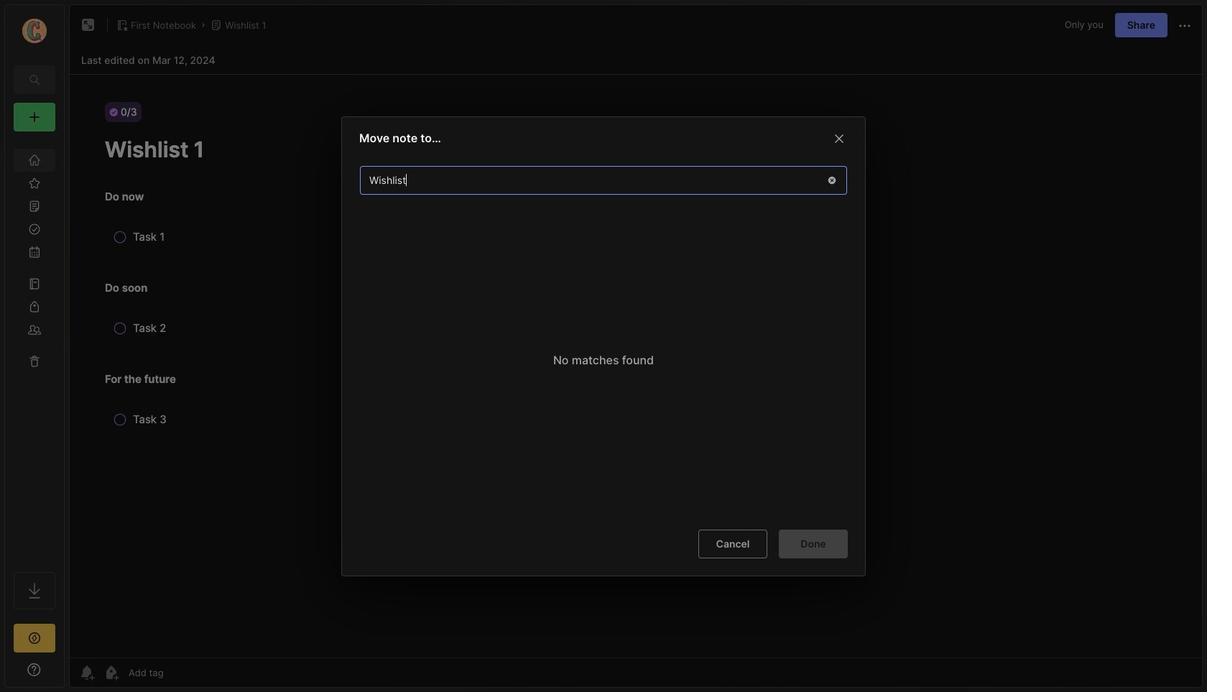 Task type: vqa. For each thing, say whether or not it's contained in the screenshot.
WHAT'S NEW FIELD
no



Task type: describe. For each thing, give the bounding box(es) containing it.
expand note image
[[80, 17, 97, 34]]

close image
[[831, 129, 848, 147]]

main element
[[0, 0, 69, 692]]

upgrade image
[[26, 630, 43, 647]]

edit search image
[[26, 71, 43, 88]]

Find a location… text field
[[361, 168, 818, 192]]



Task type: locate. For each thing, give the bounding box(es) containing it.
add a reminder image
[[78, 664, 96, 681]]

Find a location field
[[353, 158, 855, 518]]

tree
[[5, 140, 64, 559]]

home image
[[27, 153, 42, 167]]

tree inside main element
[[5, 140, 64, 559]]

add tag image
[[103, 664, 120, 681]]

Note Editor text field
[[70, 74, 1203, 658]]

note window element
[[69, 4, 1203, 688]]



